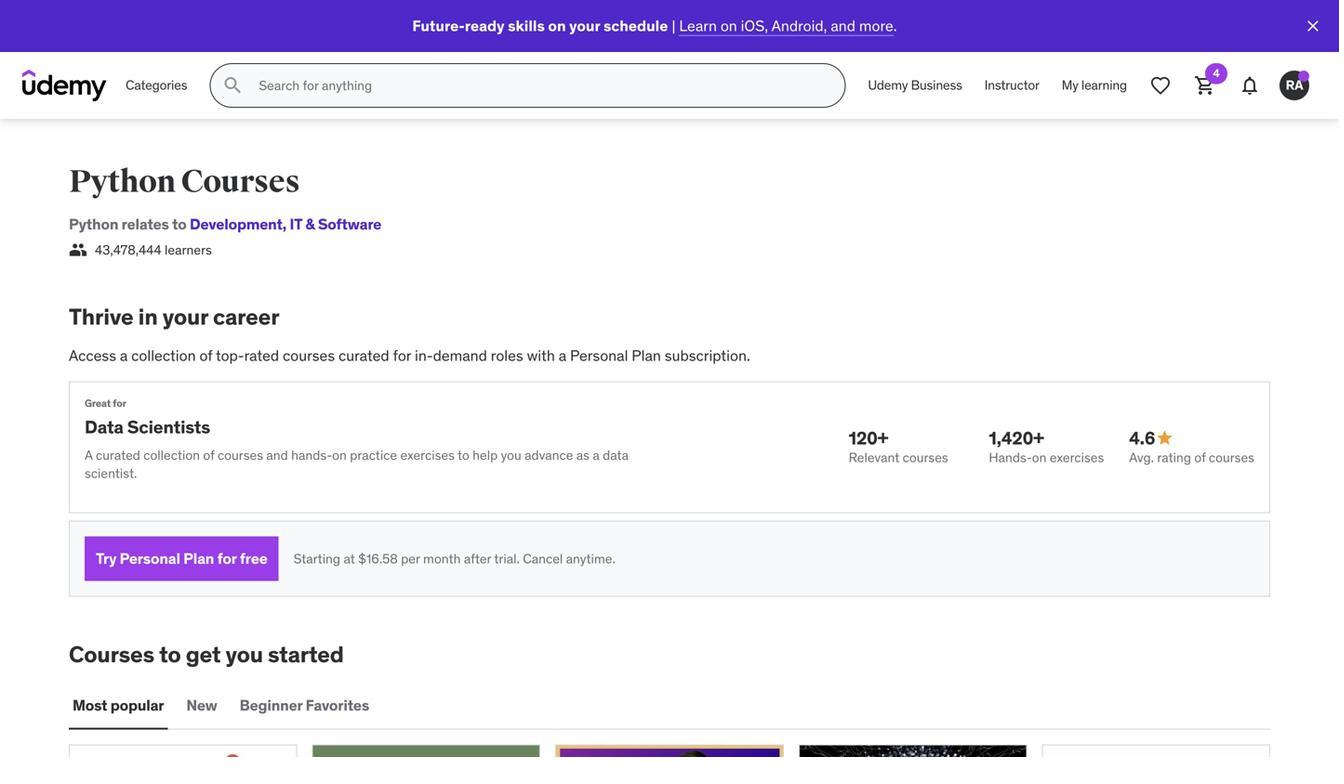 Task type: locate. For each thing, give the bounding box(es) containing it.
1 horizontal spatial a
[[559, 346, 566, 365]]

you right the help
[[501, 447, 521, 464]]

0 vertical spatial your
[[569, 16, 600, 35]]

skills
[[508, 16, 545, 35]]

courses inside 120+ relevant courses
[[903, 450, 948, 466]]

my learning link
[[1051, 63, 1138, 108]]

0 horizontal spatial curated
[[96, 447, 140, 464]]

0 vertical spatial collection
[[131, 346, 196, 365]]

development
[[190, 215, 282, 234]]

rated
[[244, 346, 279, 365]]

collection down thrive in your career
[[131, 346, 196, 365]]

&
[[305, 215, 315, 234]]

curated
[[338, 346, 389, 365], [96, 447, 140, 464]]

plan
[[632, 346, 661, 365], [183, 550, 214, 569]]

courses up development "link" on the top
[[181, 163, 300, 201]]

avg. rating of courses
[[1129, 450, 1254, 466]]

120+
[[849, 427, 888, 449]]

to up learners in the left top of the page
[[172, 215, 187, 234]]

your left the schedule
[[569, 16, 600, 35]]

1 vertical spatial to
[[458, 447, 469, 464]]

schedule
[[603, 16, 668, 35]]

python up small image
[[69, 215, 118, 234]]

hands-
[[291, 447, 332, 464]]

plan inside 'try personal plan for free' link
[[183, 550, 214, 569]]

for right great
[[113, 397, 126, 410]]

a
[[85, 447, 93, 464]]

0 vertical spatial curated
[[338, 346, 389, 365]]

1 horizontal spatial and
[[831, 16, 856, 35]]

.
[[893, 16, 897, 35]]

0 vertical spatial plan
[[632, 346, 661, 365]]

|
[[672, 16, 676, 35]]

plan left the free
[[183, 550, 214, 569]]

1 vertical spatial and
[[266, 447, 288, 464]]

collection
[[131, 346, 196, 365], [143, 447, 200, 464]]

curated up scientist.
[[96, 447, 140, 464]]

2 horizontal spatial a
[[593, 447, 600, 464]]

thrive in your career
[[69, 303, 279, 331]]

instructor link
[[973, 63, 1051, 108]]

plan left subscription. at the top of the page
[[632, 346, 661, 365]]

of down scientists
[[203, 447, 214, 464]]

and left hands-
[[266, 447, 288, 464]]

on right skills
[[548, 16, 566, 35]]

0 horizontal spatial you
[[225, 641, 263, 669]]

on inside great for data scientists a curated collection of courses and hands-on practice exercises to help you advance as a data scientist.
[[332, 447, 347, 464]]

and inside great for data scientists a curated collection of courses and hands-on practice exercises to help you advance as a data scientist.
[[266, 447, 288, 464]]

0 horizontal spatial and
[[266, 447, 288, 464]]

0 vertical spatial for
[[393, 346, 411, 365]]

0 horizontal spatial a
[[120, 346, 128, 365]]

help
[[473, 447, 498, 464]]

courses right rated at the top of the page
[[283, 346, 335, 365]]

1 horizontal spatial personal
[[570, 346, 628, 365]]

courses left hands-
[[218, 447, 263, 464]]

of
[[199, 346, 212, 365], [203, 447, 214, 464], [1194, 450, 1206, 466]]

for
[[393, 346, 411, 365], [113, 397, 126, 410], [217, 550, 237, 569]]

collection down scientists
[[143, 447, 200, 464]]

career
[[213, 303, 279, 331]]

2 vertical spatial for
[[217, 550, 237, 569]]

on
[[548, 16, 566, 35], [721, 16, 737, 35], [332, 447, 347, 464], [1032, 450, 1047, 466]]

0 vertical spatial and
[[831, 16, 856, 35]]

and left the more
[[831, 16, 856, 35]]

you
[[501, 447, 521, 464], [225, 641, 263, 669]]

learn
[[679, 16, 717, 35]]

it & software link
[[282, 215, 381, 234]]

courses
[[283, 346, 335, 365], [218, 447, 263, 464], [903, 450, 948, 466], [1209, 450, 1254, 466]]

to left the help
[[458, 447, 469, 464]]

subscription.
[[665, 346, 750, 365]]

to inside great for data scientists a curated collection of courses and hands-on practice exercises to help you advance as a data scientist.
[[458, 447, 469, 464]]

a inside great for data scientists a curated collection of courses and hands-on practice exercises to help you advance as a data scientist.
[[593, 447, 600, 464]]

in-
[[415, 346, 433, 365]]

in
[[138, 303, 158, 331]]

0 vertical spatial python
[[69, 163, 175, 201]]

my
[[1062, 77, 1078, 94]]

on down 1,420+
[[1032, 450, 1047, 466]]

a right with
[[559, 346, 566, 365]]

1 vertical spatial you
[[225, 641, 263, 669]]

you right get
[[225, 641, 263, 669]]

1 vertical spatial collection
[[143, 447, 200, 464]]

0 horizontal spatial exercises
[[400, 447, 455, 464]]

of left top- at the left of the page
[[199, 346, 212, 365]]

1 horizontal spatial for
[[217, 550, 237, 569]]

2 python from the top
[[69, 215, 118, 234]]

udemy business
[[868, 77, 962, 94]]

and
[[831, 16, 856, 35], [266, 447, 288, 464]]

to left get
[[159, 641, 181, 669]]

business
[[911, 77, 962, 94]]

1 vertical spatial your
[[162, 303, 208, 331]]

0 vertical spatial you
[[501, 447, 521, 464]]

courses right 'relevant'
[[903, 450, 948, 466]]

1 vertical spatial python
[[69, 215, 118, 234]]

for left in-
[[393, 346, 411, 365]]

you have alerts image
[[1298, 71, 1309, 82]]

1 horizontal spatial you
[[501, 447, 521, 464]]

personal right "try"
[[120, 550, 180, 569]]

you inside great for data scientists a curated collection of courses and hands-on practice exercises to help you advance as a data scientist.
[[501, 447, 521, 464]]

0 horizontal spatial for
[[113, 397, 126, 410]]

0 vertical spatial courses
[[181, 163, 300, 201]]

my learning
[[1062, 77, 1127, 94]]

learners
[[165, 242, 212, 258]]

access
[[69, 346, 116, 365]]

starting
[[294, 551, 340, 568]]

exercises left avg.
[[1050, 450, 1104, 466]]

personal
[[570, 346, 628, 365], [120, 550, 180, 569]]

1 vertical spatial for
[[113, 397, 126, 410]]

0 horizontal spatial plan
[[183, 550, 214, 569]]

exercises inside 1,420+ hands-on exercises
[[1050, 450, 1104, 466]]

1 python from the top
[[69, 163, 175, 201]]

to
[[172, 215, 187, 234], [458, 447, 469, 464], [159, 641, 181, 669]]

your right in
[[162, 303, 208, 331]]

exercises
[[400, 447, 455, 464], [1050, 450, 1104, 466]]

get
[[186, 641, 221, 669]]

wishlist image
[[1149, 74, 1172, 97]]

data scientists link
[[85, 416, 210, 439]]

your
[[569, 16, 600, 35], [162, 303, 208, 331]]

1 vertical spatial personal
[[120, 550, 180, 569]]

shopping cart with 4 items image
[[1194, 74, 1216, 97]]

on left practice
[[332, 447, 347, 464]]

1 horizontal spatial exercises
[[1050, 450, 1104, 466]]

at
[[344, 551, 355, 568]]

1 vertical spatial curated
[[96, 447, 140, 464]]

personal right with
[[570, 346, 628, 365]]

thrive
[[69, 303, 133, 331]]

0 vertical spatial to
[[172, 215, 187, 234]]

for left the free
[[217, 550, 237, 569]]

most popular
[[73, 696, 164, 715]]

1 vertical spatial courses
[[69, 641, 154, 669]]

instructor
[[985, 77, 1039, 94]]

exercises right practice
[[400, 447, 455, 464]]

4 link
[[1183, 63, 1227, 108]]

1 vertical spatial plan
[[183, 550, 214, 569]]

4
[[1213, 66, 1220, 80]]

2 horizontal spatial for
[[393, 346, 411, 365]]

for inside great for data scientists a curated collection of courses and hands-on practice exercises to help you advance as a data scientist.
[[113, 397, 126, 410]]

python
[[69, 163, 175, 201], [69, 215, 118, 234]]

a right as
[[593, 447, 600, 464]]

beginner
[[240, 696, 302, 715]]

python up relates
[[69, 163, 175, 201]]

started
[[268, 641, 344, 669]]

1 horizontal spatial your
[[569, 16, 600, 35]]

python relates to development it & software
[[69, 215, 381, 234]]

learn on ios, android, and more link
[[679, 16, 893, 35]]

udemy business link
[[857, 63, 973, 108]]

courses up most popular at the left of the page
[[69, 641, 154, 669]]

submit search image
[[222, 74, 244, 97]]

curated left in-
[[338, 346, 389, 365]]

free
[[240, 550, 267, 569]]

of right rating
[[1194, 450, 1206, 466]]

a right access
[[120, 346, 128, 365]]

roles
[[491, 346, 523, 365]]

120+ relevant courses
[[849, 427, 948, 466]]

courses
[[181, 163, 300, 201], [69, 641, 154, 669]]



Task type: vqa. For each thing, say whether or not it's contained in the screenshot.
Database Design & Development link
no



Task type: describe. For each thing, give the bounding box(es) containing it.
ios,
[[741, 16, 768, 35]]

new
[[186, 696, 217, 715]]

4.6
[[1129, 427, 1155, 449]]

beginner favorites
[[240, 696, 369, 715]]

data
[[85, 416, 123, 439]]

exercises inside great for data scientists a curated collection of courses and hands-on practice exercises to help you advance as a data scientist.
[[400, 447, 455, 464]]

collection inside great for data scientists a curated collection of courses and hands-on practice exercises to help you advance as a data scientist.
[[143, 447, 200, 464]]

most
[[73, 696, 107, 715]]

future-
[[412, 16, 465, 35]]

ready
[[465, 16, 504, 35]]

month
[[423, 551, 461, 568]]

0 horizontal spatial courses
[[69, 641, 154, 669]]

more
[[859, 16, 893, 35]]

future-ready skills on your schedule | learn on ios, android, and more .
[[412, 16, 897, 35]]

try
[[96, 550, 116, 569]]

python courses
[[69, 163, 300, 201]]

advance
[[525, 447, 573, 464]]

cancel
[[523, 551, 563, 568]]

thrive in your career element
[[69, 303, 1270, 598]]

scientists
[[127, 416, 210, 439]]

relevant
[[849, 450, 899, 466]]

access a collection of top-rated courses curated for in-demand roles with a personal plan subscription.
[[69, 346, 750, 365]]

python for python courses
[[69, 163, 175, 201]]

on left ios,
[[721, 16, 737, 35]]

new button
[[183, 684, 221, 729]]

practice
[[350, 447, 397, 464]]

notifications image
[[1239, 74, 1261, 97]]

beginner favorites button
[[236, 684, 373, 729]]

43,478,444
[[95, 242, 162, 258]]

1,420+ hands-on exercises
[[989, 427, 1104, 466]]

with
[[527, 346, 555, 365]]

android,
[[771, 16, 827, 35]]

software
[[318, 215, 381, 234]]

curated inside great for data scientists a curated collection of courses and hands-on practice exercises to help you advance as a data scientist.
[[96, 447, 140, 464]]

udemy image
[[22, 70, 107, 101]]

top-
[[216, 346, 244, 365]]

1 horizontal spatial curated
[[338, 346, 389, 365]]

categories
[[126, 77, 187, 94]]

scientist.
[[85, 465, 137, 482]]

0 vertical spatial personal
[[570, 346, 628, 365]]

starting at $16.58 per month after trial. cancel anytime.
[[294, 551, 615, 568]]

of inside great for data scientists a curated collection of courses and hands-on practice exercises to help you advance as a data scientist.
[[203, 447, 214, 464]]

trial.
[[494, 551, 520, 568]]

on inside 1,420+ hands-on exercises
[[1032, 450, 1047, 466]]

Search for anything text field
[[255, 70, 822, 101]]

categories button
[[114, 63, 198, 108]]

courses to get you started
[[69, 641, 344, 669]]

great
[[85, 397, 111, 410]]

small image
[[69, 241, 87, 260]]

development link
[[190, 215, 282, 234]]

anytime.
[[566, 551, 615, 568]]

1 horizontal spatial courses
[[181, 163, 300, 201]]

it
[[290, 215, 302, 234]]

try personal plan for free link
[[85, 537, 279, 582]]

demand
[[433, 346, 487, 365]]

try personal plan for free
[[96, 550, 267, 569]]

ra link
[[1272, 63, 1317, 108]]

data
[[603, 447, 629, 464]]

most popular button
[[69, 684, 168, 729]]

favorites
[[306, 696, 369, 715]]

1,420+
[[989, 427, 1044, 449]]

small image
[[1155, 429, 1174, 448]]

learning
[[1081, 77, 1127, 94]]

after
[[464, 551, 491, 568]]

popular
[[110, 696, 164, 715]]

1 horizontal spatial plan
[[632, 346, 661, 365]]

hands-
[[989, 450, 1032, 466]]

great for data scientists a curated collection of courses and hands-on practice exercises to help you advance as a data scientist.
[[85, 397, 629, 482]]

as
[[576, 447, 590, 464]]

courses right rating
[[1209, 450, 1254, 466]]

$16.58
[[358, 551, 398, 568]]

udemy
[[868, 77, 908, 94]]

close image
[[1304, 17, 1322, 35]]

2 vertical spatial to
[[159, 641, 181, 669]]

avg.
[[1129, 450, 1154, 466]]

ra
[[1286, 77, 1303, 94]]

courses inside great for data scientists a curated collection of courses and hands-on practice exercises to help you advance as a data scientist.
[[218, 447, 263, 464]]

rating
[[1157, 450, 1191, 466]]

0 horizontal spatial your
[[162, 303, 208, 331]]

0 horizontal spatial personal
[[120, 550, 180, 569]]

43,478,444 learners
[[95, 242, 212, 258]]

python for python relates to development it & software
[[69, 215, 118, 234]]

relates
[[121, 215, 169, 234]]



